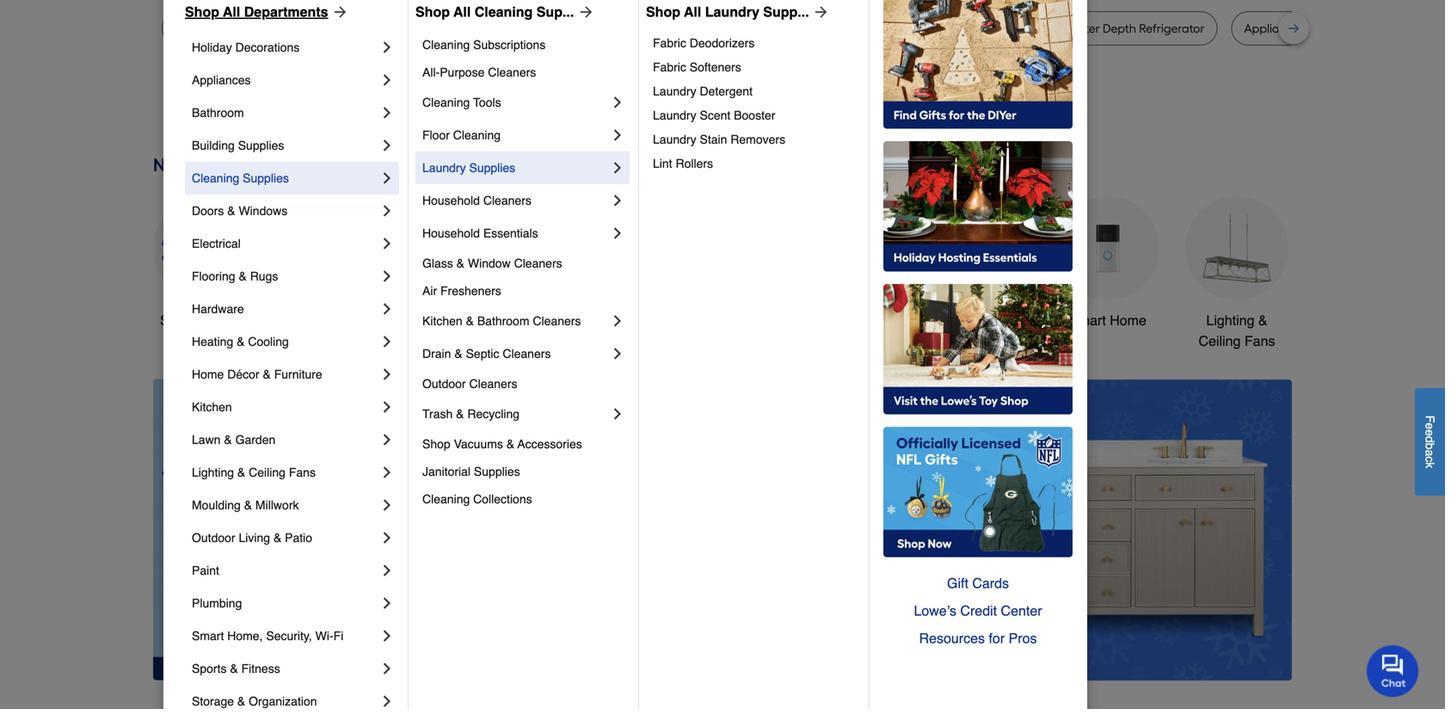 Task type: describe. For each thing, give the bounding box(es) containing it.
laundry stain removers
[[653, 133, 786, 146]]

trash & recycling link
[[423, 398, 609, 430]]

cards
[[973, 575, 1010, 591]]

rollers
[[676, 157, 714, 170]]

0 horizontal spatial home
[[192, 368, 224, 381]]

smart home, security, wi-fi link
[[192, 620, 379, 652]]

profile for ge profile
[[880, 21, 913, 36]]

chevron right image for storage & organization
[[379, 693, 396, 709]]

sports
[[192, 662, 227, 676]]

moulding
[[192, 498, 241, 512]]

ge profile
[[860, 21, 913, 36]]

deodorizers
[[690, 36, 755, 50]]

chevron right image for holiday decorations
[[379, 39, 396, 56]]

& for sports & fitness link
[[230, 662, 238, 676]]

chevron right image for electrical
[[379, 235, 396, 252]]

0 horizontal spatial bathroom
[[192, 106, 244, 120]]

visit the lowe's toy shop. image
[[884, 284, 1073, 415]]

doors & windows link
[[192, 195, 379, 227]]

air
[[423, 284, 437, 298]]

& inside outdoor tools & equipment
[[890, 312, 900, 328]]

essentials
[[484, 226, 538, 240]]

glass & window cleaners
[[423, 256, 563, 270]]

fabric for fabric deodorizers
[[653, 36, 687, 50]]

glass
[[423, 256, 453, 270]]

cleaners down air fresheners link
[[533, 314, 581, 328]]

counter depth refrigerator
[[1056, 21, 1205, 36]]

fabric softeners link
[[653, 55, 857, 79]]

d
[[1424, 436, 1438, 443]]

tools link
[[411, 197, 515, 331]]

window
[[468, 256, 511, 270]]

shop for shop all deals
[[160, 312, 192, 328]]

2 horizontal spatial bathroom
[[950, 312, 1009, 328]]

gift cards link
[[884, 570, 1073, 597]]

flooring & rugs link
[[192, 260, 379, 293]]

chevron right image for bathroom
[[379, 104, 396, 121]]

cleaning for subscriptions
[[423, 38, 470, 52]]

lawn
[[192, 433, 221, 447]]

0 vertical spatial bathroom link
[[192, 96, 379, 129]]

gift cards
[[948, 575, 1010, 591]]

cleaning collections
[[423, 492, 532, 506]]

chevron right image for smart home, security, wi-fi
[[379, 627, 396, 645]]

cleaners up outdoor cleaners link
[[503, 347, 551, 361]]

purpose
[[440, 65, 485, 79]]

storage
[[192, 695, 234, 708]]

cleaning up laundry supplies
[[453, 128, 501, 142]]

refrigerator for french door refrigerator
[[634, 21, 699, 36]]

holiday
[[192, 40, 232, 54]]

home décor & furniture link
[[192, 358, 379, 391]]

moulding & millwork
[[192, 498, 299, 512]]

storage & organization
[[192, 695, 317, 708]]

laundry detergent
[[653, 84, 753, 98]]

cleaners up essentials on the left top
[[484, 194, 532, 207]]

living
[[239, 531, 270, 545]]

door
[[605, 21, 631, 36]]

home,
[[227, 629, 263, 643]]

cleaning up subscriptions at the left of page
[[475, 4, 533, 20]]

sup...
[[537, 4, 574, 20]]

christmas decorations link
[[541, 197, 644, 352]]

kitchen & bathroom cleaners link
[[423, 305, 609, 337]]

scent
[[700, 108, 731, 122]]

cooling
[[248, 335, 289, 349]]

shop for shop all cleaning sup...
[[416, 4, 450, 20]]

decorations for holiday
[[235, 40, 300, 54]]

& inside shop vacuums & accessories link
[[507, 437, 515, 451]]

chevron right image for floor cleaning
[[609, 127, 627, 144]]

cleaning for collections
[[423, 492, 470, 506]]

pros
[[1009, 630, 1038, 646]]

profile for ge profile refrigerator
[[423, 21, 457, 36]]

all-
[[423, 65, 440, 79]]

fabric softeners
[[653, 60, 742, 74]]

lint rollers
[[653, 157, 714, 170]]

household cleaners link
[[423, 184, 609, 217]]

b
[[1424, 443, 1438, 450]]

supplies for laundry supplies
[[469, 161, 516, 175]]

deals
[[214, 312, 250, 328]]

sports & fitness link
[[192, 652, 379, 685]]

0 horizontal spatial lighting
[[192, 466, 234, 479]]

0 horizontal spatial lighting & ceiling fans
[[192, 466, 316, 479]]

floor cleaning link
[[423, 119, 609, 151]]

paint
[[192, 564, 219, 578]]

laundry for laundry stain removers
[[653, 133, 697, 146]]

& for moulding & millwork link
[[244, 498, 252, 512]]

chevron right image for heating & cooling
[[379, 333, 396, 350]]

detergent
[[700, 84, 753, 98]]

organization
[[249, 695, 317, 708]]

tools inside "link"
[[447, 312, 479, 328]]

glass & window cleaners link
[[423, 250, 627, 277]]

smart home
[[1070, 312, 1147, 328]]

flooring
[[192, 269, 235, 283]]

chevron right image for doors & windows
[[379, 202, 396, 219]]

laundry supplies link
[[423, 151, 609, 184]]

chevron right image for household essentials
[[609, 225, 627, 242]]

find gifts for the diyer. image
[[884, 0, 1073, 129]]

cleaning supplies
[[192, 171, 289, 185]]

fabric for fabric softeners
[[653, 60, 687, 74]]

& for glass & window cleaners link
[[457, 256, 465, 270]]

plumbing link
[[192, 587, 379, 620]]

chevron right image for hardware
[[379, 300, 396, 318]]

lint rollers link
[[653, 151, 857, 176]]

scroll to item #2 image
[[829, 649, 871, 656]]

chat invite button image
[[1368, 645, 1420, 697]]

2 e from the top
[[1424, 429, 1438, 436]]

floor
[[423, 128, 450, 142]]

shop all deals
[[160, 312, 250, 328]]

laundry up deodorizers
[[706, 4, 760, 20]]

removers
[[731, 133, 786, 146]]

drain & septic cleaners link
[[423, 337, 609, 370]]

lowe's wishes you and your family a happy hanukkah. image
[[153, 90, 1293, 133]]

fabric deodorizers link
[[653, 31, 857, 55]]

lawn & garden link
[[192, 423, 379, 456]]

0 horizontal spatial lighting & ceiling fans link
[[192, 456, 379, 489]]

center
[[1001, 603, 1043, 619]]

& inside home décor & furniture link
[[263, 368, 271, 381]]

lawn & garden
[[192, 433, 276, 447]]

1 horizontal spatial lighting & ceiling fans link
[[1186, 197, 1289, 352]]

kitchen for kitchen
[[192, 400, 232, 414]]

1 e from the top
[[1424, 423, 1438, 429]]

chevron right image for cleaning tools
[[609, 94, 627, 111]]

all-purpose cleaners
[[423, 65, 536, 79]]

holiday hosting essentials. image
[[884, 141, 1073, 272]]

laundry for laundry scent booster
[[653, 108, 697, 122]]

chevron right image for kitchen
[[379, 399, 396, 416]]

cleaning for supplies
[[192, 171, 240, 185]]

1 vertical spatial ceiling
[[249, 466, 286, 479]]

supplies for cleaning supplies
[[243, 171, 289, 185]]



Task type: vqa. For each thing, say whether or not it's contained in the screenshot.
right Ready
no



Task type: locate. For each thing, give the bounding box(es) containing it.
home décor & furniture
[[192, 368, 323, 381]]

0 horizontal spatial bathroom link
[[192, 96, 379, 129]]

profile
[[423, 21, 457, 36], [880, 21, 913, 36]]

1 vertical spatial lighting
[[192, 466, 234, 479]]

household down laundry supplies
[[423, 194, 480, 207]]

cleaning collections link
[[423, 485, 627, 513]]

0 vertical spatial household
[[423, 194, 480, 207]]

1 vertical spatial household
[[423, 226, 480, 240]]

outdoor for outdoor tools & equipment
[[801, 312, 851, 328]]

& inside glass & window cleaners link
[[457, 256, 465, 270]]

smart home, security, wi-fi
[[192, 629, 344, 643]]

smart for smart home
[[1070, 312, 1107, 328]]

cleaners up recycling
[[469, 377, 518, 391]]

& for drain & septic cleaners link
[[455, 347, 463, 361]]

patio
[[285, 531, 313, 545]]

all for departments
[[223, 4, 240, 20]]

all
[[223, 4, 240, 20], [454, 4, 471, 20], [684, 4, 702, 20], [196, 312, 211, 328]]

lighting inside the lighting & ceiling fans
[[1207, 312, 1255, 328]]

package
[[1303, 21, 1351, 36]]

1 vertical spatial lighting & ceiling fans link
[[192, 456, 379, 489]]

kitchen up lawn
[[192, 400, 232, 414]]

ge for ge profile refrigerator
[[404, 21, 420, 36]]

arrow right image
[[810, 3, 830, 21]]

shop all departments link
[[185, 2, 349, 22]]

0 vertical spatial lighting
[[1207, 312, 1255, 328]]

bathroom link
[[192, 96, 379, 129], [928, 197, 1031, 331]]

christmas
[[561, 312, 623, 328]]

supplies up household cleaners
[[469, 161, 516, 175]]

shop for shop all laundry supp...
[[646, 4, 681, 20]]

chevron right image for sports & fitness
[[379, 660, 396, 677]]

0 horizontal spatial arrow right image
[[328, 3, 349, 21]]

supplies inside "link"
[[243, 171, 289, 185]]

1 vertical spatial bathroom link
[[928, 197, 1031, 331]]

1 ge from the left
[[404, 21, 420, 36]]

air fresheners
[[423, 284, 502, 298]]

& inside "trash & recycling" link
[[456, 407, 464, 421]]

1 vertical spatial outdoor
[[423, 377, 466, 391]]

smart inside smart home, security, wi-fi link
[[192, 629, 224, 643]]

chevron right image for plumbing
[[379, 595, 396, 612]]

ge for ge profile
[[860, 21, 877, 36]]

2 horizontal spatial arrow right image
[[1261, 530, 1278, 547]]

& inside heating & cooling link
[[237, 335, 245, 349]]

all up the ge profile refrigerator
[[454, 4, 471, 20]]

flooring & rugs
[[192, 269, 278, 283]]

chevron right image for drain & septic cleaners
[[609, 345, 627, 362]]

1 vertical spatial fabric
[[653, 60, 687, 74]]

shop inside the shop all laundry supp... link
[[646, 4, 681, 20]]

chevron right image for lighting & ceiling fans
[[379, 464, 396, 481]]

fabric up fabric softeners in the top of the page
[[653, 36, 687, 50]]

shop
[[185, 4, 219, 20], [416, 4, 450, 20], [646, 4, 681, 20]]

arrow right image for shop all cleaning sup...
[[574, 3, 595, 21]]

& for flooring & rugs link
[[239, 269, 247, 283]]

shop all departments
[[185, 4, 328, 20]]

cleaning down all-
[[423, 96, 470, 109]]

e up d
[[1424, 423, 1438, 429]]

chevron right image for flooring & rugs
[[379, 268, 396, 285]]

1 horizontal spatial kitchen
[[423, 314, 463, 328]]

refrigerator
[[460, 21, 525, 36], [634, 21, 699, 36], [1140, 21, 1205, 36]]

1 horizontal spatial shop
[[416, 4, 450, 20]]

fitness
[[241, 662, 280, 676]]

2 horizontal spatial shop
[[646, 4, 681, 20]]

3 shop from the left
[[646, 4, 681, 20]]

2 fabric from the top
[[653, 60, 687, 74]]

ge profile refrigerator
[[404, 21, 525, 36]]

household for household cleaners
[[423, 194, 480, 207]]

0 horizontal spatial fans
[[289, 466, 316, 479]]

fresheners
[[441, 284, 502, 298]]

e up b on the right bottom of page
[[1424, 429, 1438, 436]]

shop up holiday
[[185, 4, 219, 20]]

dishwasher
[[953, 21, 1016, 36]]

fabric up laundry detergent
[[653, 60, 687, 74]]

household for household essentials
[[423, 226, 480, 240]]

shop for shop all departments
[[185, 4, 219, 20]]

laundry for laundry supplies
[[423, 161, 466, 175]]

c
[[1424, 456, 1438, 462]]

laundry down laundry detergent
[[653, 108, 697, 122]]

french
[[565, 21, 602, 36]]

& for 'kitchen & bathroom cleaners' link in the left top of the page
[[466, 314, 474, 328]]

tools inside outdoor tools & equipment
[[855, 312, 887, 328]]

0 horizontal spatial shop
[[160, 312, 192, 328]]

1 refrigerator from the left
[[460, 21, 525, 36]]

cleaning down the ge profile refrigerator
[[423, 38, 470, 52]]

1 horizontal spatial decorations
[[555, 333, 629, 349]]

laundry up lint rollers
[[653, 133, 697, 146]]

shop for shop vacuums & accessories
[[423, 437, 451, 451]]

depth
[[1103, 21, 1137, 36]]

0 vertical spatial lighting & ceiling fans
[[1199, 312, 1276, 349]]

holiday decorations
[[192, 40, 300, 54]]

1 horizontal spatial lighting
[[1207, 312, 1255, 328]]

& inside the lighting & ceiling fans
[[1259, 312, 1268, 328]]

0 vertical spatial ceiling
[[1199, 333, 1242, 349]]

departments
[[244, 4, 328, 20]]

& for storage & organization link
[[237, 695, 246, 708]]

drain
[[423, 347, 451, 361]]

cleaning down building
[[192, 171, 240, 185]]

0 vertical spatial smart
[[1070, 312, 1107, 328]]

1 horizontal spatial refrigerator
[[634, 21, 699, 36]]

chevron right image for kitchen & bathroom cleaners
[[609, 312, 627, 330]]

millwork
[[256, 498, 299, 512]]

household essentials
[[423, 226, 538, 240]]

supplies down shop vacuums & accessories
[[474, 465, 520, 479]]

arrow right image
[[328, 3, 349, 21], [574, 3, 595, 21], [1261, 530, 1278, 547]]

0 horizontal spatial outdoor
[[192, 531, 235, 545]]

laundry down fabric softeners in the top of the page
[[653, 84, 697, 98]]

all up the heating
[[196, 312, 211, 328]]

household essentials link
[[423, 217, 609, 250]]

supplies up cleaning supplies
[[238, 139, 284, 152]]

fabric deodorizers
[[653, 36, 755, 50]]

outdoor up trash
[[423, 377, 466, 391]]

supplies for janitorial supplies
[[474, 465, 520, 479]]

appliances
[[192, 73, 251, 87]]

0 vertical spatial fabric
[[653, 36, 687, 50]]

arrow right image inside shop all departments link
[[328, 3, 349, 21]]

hardware
[[192, 302, 244, 316]]

hardware link
[[192, 293, 379, 325]]

décor
[[227, 368, 260, 381]]

0 horizontal spatial kitchen
[[192, 400, 232, 414]]

laundry for laundry detergent
[[653, 84, 697, 98]]

household cleaners
[[423, 194, 532, 207]]

1 vertical spatial decorations
[[555, 333, 629, 349]]

0 vertical spatial home
[[1110, 312, 1147, 328]]

2 shop from the left
[[416, 4, 450, 20]]

lowe's
[[914, 603, 957, 619]]

collections
[[474, 492, 532, 506]]

& inside lawn & garden "link"
[[224, 433, 232, 447]]

shop inside shop all cleaning sup... link
[[416, 4, 450, 20]]

1 vertical spatial home
[[192, 368, 224, 381]]

1 horizontal spatial bathroom link
[[928, 197, 1031, 331]]

refrigerator for counter depth refrigerator
[[1140, 21, 1205, 36]]

chevron right image for household cleaners
[[609, 192, 627, 209]]

1 horizontal spatial lighting & ceiling fans
[[1199, 312, 1276, 349]]

& for "trash & recycling" link
[[456, 407, 464, 421]]

refrigerator down shop all cleaning sup...
[[460, 21, 525, 36]]

equipment
[[817, 333, 883, 349]]

1 vertical spatial smart
[[192, 629, 224, 643]]

& inside storage & organization link
[[237, 695, 246, 708]]

& inside 'kitchen & bathroom cleaners' link
[[466, 314, 474, 328]]

laundry supplies
[[423, 161, 516, 175]]

& inside drain & septic cleaners link
[[455, 347, 463, 361]]

refrigerator for ge profile refrigerator
[[460, 21, 525, 36]]

1 horizontal spatial fans
[[1245, 333, 1276, 349]]

2 household from the top
[[423, 226, 480, 240]]

supplies up windows
[[243, 171, 289, 185]]

outdoor for outdoor cleaners
[[423, 377, 466, 391]]

chevron right image for laundry supplies
[[609, 159, 627, 176]]

& inside flooring & rugs link
[[239, 269, 247, 283]]

bathroom
[[192, 106, 244, 120], [950, 312, 1009, 328], [478, 314, 530, 328]]

cleaning supplies link
[[192, 162, 379, 195]]

heating
[[192, 335, 233, 349]]

1 horizontal spatial ge
[[860, 21, 877, 36]]

furniture
[[274, 368, 323, 381]]

arrow right image for shop all departments
[[328, 3, 349, 21]]

chevron right image for lawn & garden
[[379, 431, 396, 448]]

laundry
[[706, 4, 760, 20], [653, 84, 697, 98], [653, 108, 697, 122], [653, 133, 697, 146], [423, 161, 466, 175]]

all for cleaning
[[454, 4, 471, 20]]

tools for cleaning tools
[[473, 96, 501, 109]]

credit
[[961, 603, 998, 619]]

ceiling
[[1199, 333, 1242, 349], [249, 466, 286, 479]]

2 refrigerator from the left
[[634, 21, 699, 36]]

subscriptions
[[474, 38, 546, 52]]

all up fabric deodorizers
[[684, 4, 702, 20]]

laundry down floor
[[423, 161, 466, 175]]

all for deals
[[196, 312, 211, 328]]

tools up equipment
[[855, 312, 887, 328]]

outdoor living & patio
[[192, 531, 313, 545]]

a
[[1424, 450, 1438, 456]]

1 horizontal spatial home
[[1110, 312, 1147, 328]]

0 vertical spatial decorations
[[235, 40, 300, 54]]

building supplies
[[192, 139, 284, 152]]

chevron right image for appliances
[[379, 71, 396, 89]]

cleaning tools
[[423, 96, 501, 109]]

1 horizontal spatial ceiling
[[1199, 333, 1242, 349]]

f
[[1424, 415, 1438, 423]]

2 ge from the left
[[860, 21, 877, 36]]

0 horizontal spatial ceiling
[[249, 466, 286, 479]]

storage & organization link
[[192, 685, 379, 709]]

shop all laundry supp... link
[[646, 2, 830, 22]]

2 vertical spatial outdoor
[[192, 531, 235, 545]]

paint link
[[192, 554, 379, 587]]

cleaning subscriptions
[[423, 38, 546, 52]]

sports & fitness
[[192, 662, 280, 676]]

for
[[989, 630, 1005, 646]]

officially licensed n f l gifts. shop now. image
[[884, 427, 1073, 558]]

2 horizontal spatial refrigerator
[[1140, 21, 1205, 36]]

lint
[[653, 157, 673, 170]]

chevron right image for trash & recycling
[[609, 405, 627, 423]]

kitchen for kitchen & bathroom cleaners
[[423, 314, 463, 328]]

0 horizontal spatial refrigerator
[[460, 21, 525, 36]]

lighting & ceiling fans link
[[1186, 197, 1289, 352], [192, 456, 379, 489]]

shop up janitorial
[[423, 437, 451, 451]]

& for leftmost lighting & ceiling fans link
[[237, 466, 246, 479]]

cleaners up air fresheners link
[[514, 256, 563, 270]]

decorations inside "link"
[[235, 40, 300, 54]]

trash & recycling
[[423, 407, 520, 421]]

shop up the heating
[[160, 312, 192, 328]]

electrical link
[[192, 227, 379, 260]]

refrigerator right depth
[[1140, 21, 1205, 36]]

1 vertical spatial kitchen
[[192, 400, 232, 414]]

tools
[[473, 96, 501, 109], [447, 312, 479, 328], [855, 312, 887, 328]]

heating & cooling
[[192, 335, 289, 349]]

fabric inside fabric softeners link
[[653, 60, 687, 74]]

shop inside shop all departments link
[[185, 4, 219, 20]]

outdoor for outdoor living & patio
[[192, 531, 235, 545]]

shop all cleaning sup...
[[416, 4, 574, 20]]

all up holiday decorations
[[223, 4, 240, 20]]

rugs
[[250, 269, 278, 283]]

3 refrigerator from the left
[[1140, 21, 1205, 36]]

1 horizontal spatial arrow right image
[[574, 3, 595, 21]]

all-purpose cleaners link
[[423, 59, 627, 86]]

cleaners down subscriptions at the left of page
[[488, 65, 536, 79]]

2 profile from the left
[[880, 21, 913, 36]]

smart for smart home, security, wi-fi
[[192, 629, 224, 643]]

supplies
[[238, 139, 284, 152], [469, 161, 516, 175], [243, 171, 289, 185], [474, 465, 520, 479]]

0 vertical spatial kitchen
[[423, 314, 463, 328]]

1 fabric from the top
[[653, 36, 687, 50]]

0 vertical spatial shop
[[160, 312, 192, 328]]

stain
[[700, 133, 728, 146]]

shop these last-minute gifts. $99 or less. quantities are limited and won't last. image
[[153, 379, 431, 680]]

fi
[[334, 629, 344, 643]]

arrow right image inside shop all cleaning sup... link
[[574, 3, 595, 21]]

1 profile from the left
[[423, 21, 457, 36]]

1 vertical spatial lighting & ceiling fans
[[192, 466, 316, 479]]

kitchen down air
[[423, 314, 463, 328]]

decorations
[[235, 40, 300, 54], [555, 333, 629, 349]]

0 horizontal spatial smart
[[192, 629, 224, 643]]

tools down air fresheners
[[447, 312, 479, 328]]

0 vertical spatial fans
[[1245, 333, 1276, 349]]

0 horizontal spatial profile
[[423, 21, 457, 36]]

outdoor up equipment
[[801, 312, 851, 328]]

drain & septic cleaners
[[423, 347, 551, 361]]

1 horizontal spatial shop
[[423, 437, 451, 451]]

& inside moulding & millwork link
[[244, 498, 252, 512]]

new deals every day during 25 days of deals image
[[153, 151, 1293, 179]]

& for lawn & garden "link"
[[224, 433, 232, 447]]

chevron right image for moulding & millwork
[[379, 497, 396, 514]]

chevron right image
[[379, 71, 396, 89], [609, 94, 627, 111], [379, 104, 396, 121], [379, 170, 396, 187], [609, 225, 627, 242], [609, 312, 627, 330], [379, 333, 396, 350], [379, 399, 396, 416], [379, 431, 396, 448], [379, 562, 396, 579], [379, 595, 396, 612], [379, 693, 396, 709]]

outdoor cleaners link
[[423, 370, 627, 398]]

& inside sports & fitness link
[[230, 662, 238, 676]]

outdoor inside outdoor tools & equipment
[[801, 312, 851, 328]]

chevron right image for building supplies
[[379, 137, 396, 154]]

1 household from the top
[[423, 194, 480, 207]]

0 horizontal spatial ge
[[404, 21, 420, 36]]

outdoor tools & equipment link
[[799, 197, 902, 352]]

shop all cleaning sup... link
[[416, 2, 595, 22]]

household up glass
[[423, 226, 480, 240]]

decorations down shop all departments link
[[235, 40, 300, 54]]

tools down the all-purpose cleaners at top left
[[473, 96, 501, 109]]

& inside outdoor living & patio link
[[274, 531, 282, 545]]

shop up french door refrigerator
[[646, 4, 681, 20]]

all for laundry
[[684, 4, 702, 20]]

1 shop from the left
[[185, 4, 219, 20]]

1 horizontal spatial profile
[[880, 21, 913, 36]]

chevron right image for home décor & furniture
[[379, 366, 396, 383]]

moulding & millwork link
[[192, 489, 379, 522]]

1 horizontal spatial bathroom
[[478, 314, 530, 328]]

refrigerator up fabric deodorizers
[[634, 21, 699, 36]]

1 vertical spatial shop
[[423, 437, 451, 451]]

laundry detergent link
[[653, 79, 857, 103]]

chevron right image
[[379, 39, 396, 56], [609, 127, 627, 144], [379, 137, 396, 154], [609, 159, 627, 176], [609, 192, 627, 209], [379, 202, 396, 219], [379, 235, 396, 252], [379, 268, 396, 285], [379, 300, 396, 318], [609, 345, 627, 362], [379, 366, 396, 383], [609, 405, 627, 423], [379, 464, 396, 481], [379, 497, 396, 514], [379, 529, 396, 547], [379, 627, 396, 645], [379, 660, 396, 677]]

appliance package
[[1245, 21, 1351, 36]]

& for doors & windows link
[[227, 204, 235, 218]]

chevron right image for cleaning supplies
[[379, 170, 396, 187]]

1 horizontal spatial outdoor
[[423, 377, 466, 391]]

shop up the ge profile refrigerator
[[416, 4, 450, 20]]

windows
[[239, 204, 288, 218]]

supplies for building supplies
[[238, 139, 284, 152]]

decorations down christmas
[[555, 333, 629, 349]]

appliances link
[[192, 64, 379, 96]]

1 horizontal spatial smart
[[1070, 312, 1107, 328]]

cleaning down janitorial
[[423, 492, 470, 506]]

f e e d b a c k
[[1424, 415, 1438, 468]]

decorations for christmas
[[555, 333, 629, 349]]

2 horizontal spatial outdoor
[[801, 312, 851, 328]]

& inside doors & windows link
[[227, 204, 235, 218]]

up to 40 percent off select vanities. plus get free local delivery on select vanities. image
[[459, 379, 1293, 681]]

french door refrigerator
[[565, 21, 699, 36]]

chevron right image for outdoor living & patio
[[379, 529, 396, 547]]

0 vertical spatial outdoor
[[801, 312, 851, 328]]

& for heating & cooling link
[[237, 335, 245, 349]]

chevron right image for paint
[[379, 562, 396, 579]]

smart
[[1070, 312, 1107, 328], [192, 629, 224, 643]]

0 vertical spatial lighting & ceiling fans link
[[1186, 197, 1289, 352]]

fabric inside fabric deodorizers link
[[653, 36, 687, 50]]

cleaning for tools
[[423, 96, 470, 109]]

shop vacuums & accessories link
[[423, 430, 627, 458]]

1 vertical spatial fans
[[289, 466, 316, 479]]

appliance
[[1245, 21, 1301, 36]]

outdoor down moulding
[[192, 531, 235, 545]]

f e e d b a c k button
[[1416, 388, 1446, 496]]

0 horizontal spatial shop
[[185, 4, 219, 20]]

tools for outdoor tools & equipment
[[855, 312, 887, 328]]

0 horizontal spatial decorations
[[235, 40, 300, 54]]

cleaning tools link
[[423, 86, 609, 119]]



